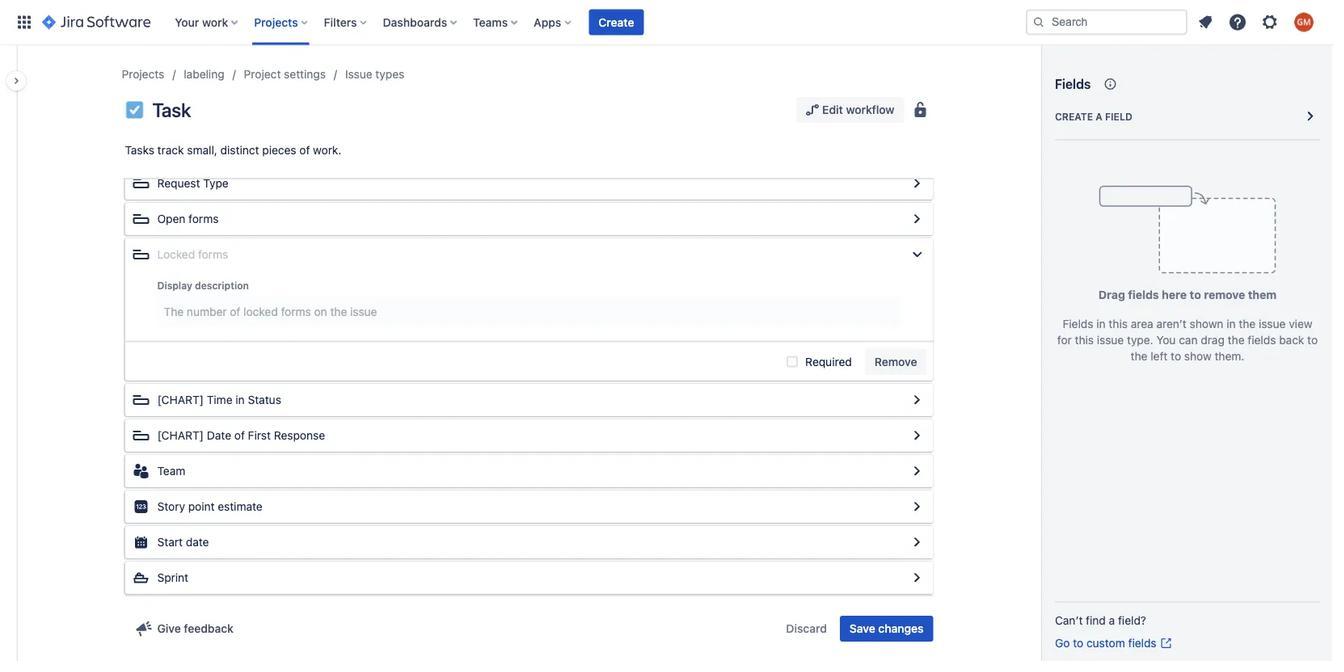 Task type: vqa. For each thing, say whether or not it's contained in the screenshot.
the Jira in the datadog jira integration observe free
no



Task type: describe. For each thing, give the bounding box(es) containing it.
them.
[[1215, 350, 1245, 363]]

project settings link
[[244, 65, 326, 84]]

your
[[175, 15, 199, 29]]

for
[[1058, 334, 1072, 347]]

custom
[[1087, 637, 1125, 650]]

Search field
[[1026, 9, 1188, 35]]

fields for fields
[[1055, 76, 1091, 92]]

create for create a field
[[1055, 111, 1093, 122]]

open field configuration image for story point estimate
[[908, 497, 927, 517]]

give
[[157, 622, 181, 636]]

close field configuration image
[[908, 245, 927, 264]]

edit workflow button
[[797, 97, 904, 123]]

teams button
[[468, 9, 524, 35]]

forms for open forms
[[189, 212, 219, 226]]

open field configuration image inside team 'button'
[[908, 462, 927, 481]]

dashboards
[[383, 15, 447, 29]]

can
[[1179, 334, 1198, 347]]

story point estimate
[[157, 500, 263, 513]]

create button
[[589, 9, 644, 35]]

0 horizontal spatial issue
[[1097, 334, 1124, 347]]

work
[[202, 15, 228, 29]]

fields for fields in this area aren't shown in the issue view for this issue type. you can drag the fields back to the left to show them.
[[1063, 317, 1094, 331]]

tasks track small, distinct pieces of work.
[[125, 144, 342, 157]]

first
[[248, 429, 271, 442]]

give feedback button
[[125, 616, 243, 642]]

open field configuration image for date
[[908, 426, 927, 446]]

to down view
[[1308, 334, 1318, 347]]

labeling
[[184, 68, 225, 81]]

them
[[1248, 288, 1277, 302]]

your profile and settings image
[[1295, 13, 1314, 32]]

2 horizontal spatial in
[[1227, 317, 1236, 331]]

start date button
[[125, 526, 934, 559]]

request type
[[157, 177, 229, 190]]

your work
[[175, 15, 228, 29]]

apps
[[534, 15, 561, 29]]

1 vertical spatial a
[[1109, 614, 1115, 627]]

go to custom fields link
[[1055, 636, 1173, 652]]

area
[[1131, 317, 1154, 331]]

work.
[[313, 144, 342, 157]]

team button
[[125, 455, 934, 488]]

team
[[157, 465, 185, 478]]

[chart] for [chart] date of first response
[[157, 429, 204, 442]]

filters
[[324, 15, 357, 29]]

your work button
[[170, 9, 244, 35]]

point
[[188, 500, 215, 513]]

display
[[157, 280, 192, 292]]

to inside 'link'
[[1073, 637, 1084, 650]]

edit
[[822, 103, 843, 116]]

open field configuration image for type
[[908, 174, 927, 193]]

fields in this area aren't shown in the issue view for this issue type. you can drag the fields back to the left to show them.
[[1058, 317, 1318, 363]]

locked forms
[[157, 248, 228, 261]]

apps button
[[529, 9, 578, 35]]

settings
[[284, 68, 326, 81]]

pieces
[[262, 144, 296, 157]]

dashboards button
[[378, 9, 463, 35]]

projects for projects link
[[122, 68, 164, 81]]

[chart] for [chart] time in status
[[157, 393, 204, 407]]

save changes button
[[840, 616, 934, 642]]

open field configuration image for open forms
[[908, 209, 927, 229]]

discard button
[[777, 616, 837, 642]]

projects for projects dropdown button
[[254, 15, 298, 29]]

of inside button
[[234, 429, 245, 442]]

field?
[[1118, 614, 1147, 627]]

issue
[[345, 68, 373, 81]]

aren't
[[1157, 317, 1187, 331]]

1 vertical spatial the
[[1228, 334, 1245, 347]]

save changes
[[850, 622, 924, 636]]

description
[[195, 280, 249, 292]]

go
[[1055, 637, 1070, 650]]

changes
[[878, 622, 924, 636]]

2 vertical spatial the
[[1131, 350, 1148, 363]]

0 vertical spatial the
[[1239, 317, 1256, 331]]

open field configuration image for time
[[908, 391, 927, 410]]

types
[[376, 68, 405, 81]]

task
[[152, 99, 191, 121]]

[chart] date of first response
[[157, 429, 325, 442]]

banner containing your work
[[0, 0, 1333, 45]]

small,
[[187, 144, 217, 157]]

search image
[[1033, 16, 1046, 29]]



Task type: locate. For each thing, give the bounding box(es) containing it.
response
[[274, 429, 325, 442]]

0 vertical spatial fields
[[1128, 288, 1159, 302]]

1 vertical spatial create
[[1055, 111, 1093, 122]]

2 vertical spatial fields
[[1128, 637, 1157, 650]]

1 vertical spatial this
[[1075, 334, 1094, 347]]

open field configuration image inside request type 'button'
[[908, 174, 927, 193]]

date
[[207, 429, 231, 442]]

open field configuration image
[[908, 174, 927, 193], [908, 391, 927, 410], [908, 426, 927, 446], [908, 462, 927, 481], [908, 533, 927, 552], [908, 568, 927, 588]]

open forms button
[[125, 203, 934, 235]]

settings image
[[1261, 13, 1280, 32]]

issue up back
[[1259, 317, 1286, 331]]

in right shown
[[1227, 317, 1236, 331]]

locked
[[157, 248, 195, 261]]

1 open field configuration image from the top
[[908, 209, 927, 229]]

shown
[[1190, 317, 1224, 331]]

to right here
[[1190, 288, 1201, 302]]

in down drag
[[1097, 317, 1106, 331]]

1 horizontal spatial a
[[1109, 614, 1115, 627]]

jira software image
[[42, 13, 151, 32], [42, 13, 151, 32]]

open field configuration image inside [chart] date of first response button
[[908, 426, 927, 446]]

0 vertical spatial fields
[[1055, 76, 1091, 92]]

feedback
[[184, 622, 234, 636]]

edit workflow
[[822, 103, 895, 116]]

1 horizontal spatial issue
[[1259, 317, 1286, 331]]

issue types link
[[345, 65, 405, 84]]

no restrictions image
[[911, 100, 930, 120]]

issue type icon image
[[125, 100, 144, 120]]

start date
[[157, 536, 209, 549]]

time
[[207, 393, 233, 407]]

forms for locked forms
[[198, 248, 228, 261]]

open forms
[[157, 212, 219, 226]]

create right apps dropdown button
[[599, 15, 634, 29]]

0 horizontal spatial a
[[1096, 111, 1103, 122]]

appswitcher icon image
[[15, 13, 34, 32]]

0 vertical spatial [chart]
[[157, 393, 204, 407]]

2 open field configuration image from the top
[[908, 391, 927, 410]]

to right go
[[1073, 637, 1084, 650]]

estimate
[[218, 500, 263, 513]]

this link will be opened in a new tab image
[[1160, 637, 1173, 650]]

1 vertical spatial open field configuration image
[[908, 497, 927, 517]]

1 vertical spatial issue
[[1097, 334, 1124, 347]]

field
[[1105, 111, 1133, 122]]

status
[[248, 393, 281, 407]]

can't
[[1055, 614, 1083, 627]]

display description
[[157, 280, 249, 292]]

remove
[[1204, 288, 1246, 302]]

project
[[244, 68, 281, 81]]

open field configuration image inside open forms button
[[908, 209, 927, 229]]

fields left back
[[1248, 334, 1276, 347]]

issue
[[1259, 317, 1286, 331], [1097, 334, 1124, 347]]

0 vertical spatial a
[[1096, 111, 1103, 122]]

1 horizontal spatial create
[[1055, 111, 1093, 122]]

this
[[1109, 317, 1128, 331], [1075, 334, 1094, 347]]

remove button
[[865, 349, 927, 375]]

create for create
[[599, 15, 634, 29]]

0 horizontal spatial projects
[[122, 68, 164, 81]]

fields inside 'link'
[[1128, 637, 1157, 650]]

[chart] date of first response button
[[125, 420, 934, 452]]

a right find
[[1109, 614, 1115, 627]]

1 horizontal spatial this
[[1109, 317, 1128, 331]]

banner
[[0, 0, 1333, 45]]

[chart]
[[157, 393, 204, 407], [157, 429, 204, 442]]

0 vertical spatial of
[[299, 144, 310, 157]]

create inside button
[[599, 15, 634, 29]]

in right time
[[236, 393, 245, 407]]

type
[[203, 177, 229, 190]]

sidebar navigation image
[[0, 65, 36, 97]]

projects up the project settings
[[254, 15, 298, 29]]

fields up area
[[1128, 288, 1159, 302]]

1 vertical spatial forms
[[198, 248, 228, 261]]

open field configuration image inside sprint button
[[908, 568, 927, 588]]

notifications image
[[1196, 13, 1215, 32]]

start
[[157, 536, 183, 549]]

request
[[157, 177, 200, 190]]

0 horizontal spatial in
[[236, 393, 245, 407]]

tasks
[[125, 144, 154, 157]]

fields inside the fields in this area aren't shown in the issue view for this issue type. you can drag the fields back to the left to show them.
[[1248, 334, 1276, 347]]

1 horizontal spatial projects
[[254, 15, 298, 29]]

create
[[599, 15, 634, 29], [1055, 111, 1093, 122]]

fields up for on the right
[[1063, 317, 1094, 331]]

date
[[186, 536, 209, 549]]

help image
[[1228, 13, 1248, 32]]

open field configuration image inside the story point estimate button
[[908, 497, 927, 517]]

projects button
[[249, 9, 314, 35]]

this right for on the right
[[1075, 334, 1094, 347]]

0 vertical spatial create
[[599, 15, 634, 29]]

0 vertical spatial this
[[1109, 317, 1128, 331]]

projects
[[254, 15, 298, 29], [122, 68, 164, 81]]

a left the field
[[1096, 111, 1103, 122]]

1 vertical spatial of
[[234, 429, 245, 442]]

sprint button
[[125, 562, 934, 594]]

to right the left
[[1171, 350, 1181, 363]]

the up them.
[[1228, 334, 1245, 347]]

create left the field
[[1055, 111, 1093, 122]]

the
[[1239, 317, 1256, 331], [1228, 334, 1245, 347], [1131, 350, 1148, 363]]

projects inside dropdown button
[[254, 15, 298, 29]]

fields left "this link will be opened in a new tab" icon
[[1128, 637, 1157, 650]]

1 horizontal spatial of
[[299, 144, 310, 157]]

5 open field configuration image from the top
[[908, 533, 927, 552]]

0 horizontal spatial create
[[599, 15, 634, 29]]

forms
[[189, 212, 219, 226], [198, 248, 228, 261]]

drag
[[1099, 288, 1125, 302]]

of left work.
[[299, 144, 310, 157]]

open
[[157, 212, 186, 226]]

go to custom fields
[[1055, 637, 1157, 650]]

3 open field configuration image from the top
[[908, 426, 927, 446]]

6 open field configuration image from the top
[[908, 568, 927, 588]]

Display description field
[[159, 297, 900, 326]]

open field configuration image inside [chart] time in status button
[[908, 391, 927, 410]]

type.
[[1127, 334, 1154, 347]]

in
[[1097, 317, 1106, 331], [1227, 317, 1236, 331], [236, 393, 245, 407]]

1 open field configuration image from the top
[[908, 174, 927, 193]]

1 vertical spatial fields
[[1063, 317, 1094, 331]]

0 vertical spatial issue
[[1259, 317, 1286, 331]]

the down the them
[[1239, 317, 1256, 331]]

1 vertical spatial [chart]
[[157, 429, 204, 442]]

give feedback
[[157, 622, 234, 636]]

filters button
[[319, 9, 373, 35]]

of left first
[[234, 429, 245, 442]]

1 vertical spatial fields
[[1248, 334, 1276, 347]]

1 [chart] from the top
[[157, 393, 204, 407]]

save
[[850, 622, 876, 636]]

projects link
[[122, 65, 164, 84]]

0 vertical spatial open field configuration image
[[908, 209, 927, 229]]

[chart] up team
[[157, 429, 204, 442]]

remove
[[875, 355, 917, 368]]

open field configuration image inside 'start date' button
[[908, 533, 927, 552]]

show
[[1185, 350, 1212, 363]]

1 vertical spatial projects
[[122, 68, 164, 81]]

story
[[157, 500, 185, 513]]

can't find a field?
[[1055, 614, 1147, 627]]

2 [chart] from the top
[[157, 429, 204, 442]]

left
[[1151, 350, 1168, 363]]

story point estimate button
[[125, 491, 934, 523]]

open field configuration image for date
[[908, 533, 927, 552]]

fields left more information about the fields icon
[[1055, 76, 1091, 92]]

fields inside the fields in this area aren't shown in the issue view for this issue type. you can drag the fields back to the left to show them.
[[1063, 317, 1094, 331]]

forms inside open forms button
[[189, 212, 219, 226]]

drag
[[1201, 334, 1225, 347]]

distinct
[[220, 144, 259, 157]]

here
[[1162, 288, 1187, 302]]

forms up 'description'
[[198, 248, 228, 261]]

0 vertical spatial projects
[[254, 15, 298, 29]]

the down type.
[[1131, 350, 1148, 363]]

1 horizontal spatial in
[[1097, 317, 1106, 331]]

open field configuration image
[[908, 209, 927, 229], [908, 497, 927, 517]]

create a field
[[1055, 111, 1133, 122]]

view
[[1289, 317, 1313, 331]]

drag fields here to remove them
[[1099, 288, 1277, 302]]

0 horizontal spatial of
[[234, 429, 245, 442]]

this left area
[[1109, 317, 1128, 331]]

of
[[299, 144, 310, 157], [234, 429, 245, 442]]

more information about the fields image
[[1101, 74, 1120, 94]]

discard
[[786, 622, 827, 636]]

2 open field configuration image from the top
[[908, 497, 927, 517]]

fields
[[1055, 76, 1091, 92], [1063, 317, 1094, 331]]

sprint
[[157, 571, 188, 585]]

you
[[1157, 334, 1176, 347]]

issue left type.
[[1097, 334, 1124, 347]]

forms right open
[[189, 212, 219, 226]]

primary element
[[10, 0, 1026, 45]]

back
[[1279, 334, 1305, 347]]

issue types
[[345, 68, 405, 81]]

[chart] left time
[[157, 393, 204, 407]]

projects up issue type icon
[[122, 68, 164, 81]]

required
[[806, 355, 852, 368]]

track
[[157, 144, 184, 157]]

4 open field configuration image from the top
[[908, 462, 927, 481]]

[chart] time in status button
[[125, 384, 934, 416]]

labeling link
[[184, 65, 225, 84]]

workflow
[[846, 103, 895, 116]]

0 horizontal spatial this
[[1075, 334, 1094, 347]]

in inside button
[[236, 393, 245, 407]]

request type button
[[125, 167, 934, 200]]

find
[[1086, 614, 1106, 627]]

0 vertical spatial forms
[[189, 212, 219, 226]]

teams
[[473, 15, 508, 29]]



